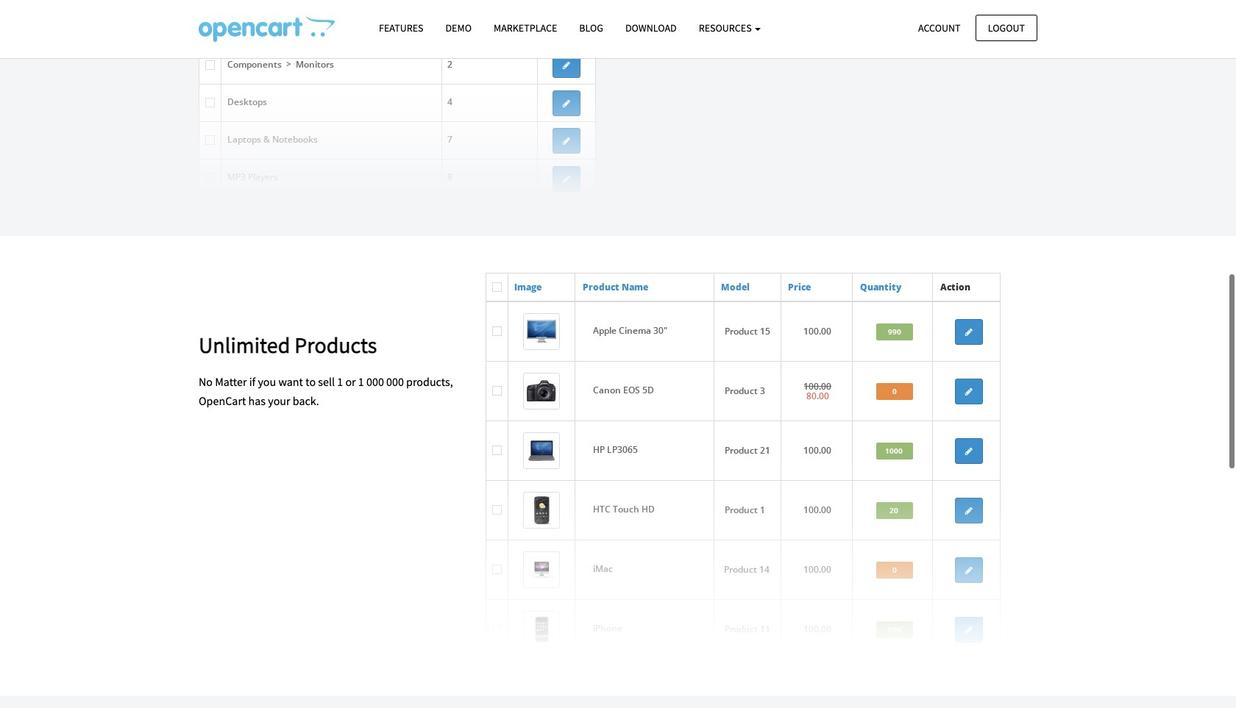 Task type: locate. For each thing, give the bounding box(es) containing it.
and right the categories
[[766, 7, 785, 21]]

blog
[[579, 21, 603, 35]]

to inside no matter if you want to sell 1 or 1 000 000 products, opencart has your back.
[[306, 375, 316, 389]]

unlimited categories image
[[199, 0, 596, 199]]

and
[[766, 7, 785, 21], [858, 7, 877, 21]]

if
[[249, 375, 256, 389]]

unlimited
[[663, 7, 711, 21]]

1 horizontal spatial 1
[[358, 375, 364, 389]]

your
[[268, 393, 290, 408]]

0 horizontal spatial and
[[766, 7, 785, 21]]

1 1 from the left
[[337, 375, 343, 389]]

create unlimited categories and subcategories and assign products to them.
[[629, 7, 1000, 21]]

1 vertical spatial to
[[306, 375, 316, 389]]

categories
[[713, 7, 764, 21]]

1 horizontal spatial and
[[858, 7, 877, 21]]

1 horizontal spatial 000
[[386, 375, 404, 389]]

opencart
[[199, 393, 246, 408]]

000 right or
[[366, 375, 384, 389]]

0 horizontal spatial 000
[[366, 375, 384, 389]]

unlimited products
[[199, 331, 377, 359]]

1 and from the left
[[766, 7, 785, 21]]

demo
[[446, 21, 472, 35]]

to left them.
[[959, 7, 969, 21]]

unlimited products image
[[486, 273, 1001, 659]]

to left sell
[[306, 375, 316, 389]]

1 left or
[[337, 375, 343, 389]]

download link
[[614, 15, 688, 41]]

has
[[248, 393, 266, 408]]

000 left the products,
[[386, 375, 404, 389]]

no
[[199, 375, 213, 389]]

and left assign
[[858, 7, 877, 21]]

0 vertical spatial to
[[959, 7, 969, 21]]

products,
[[406, 375, 453, 389]]

to
[[959, 7, 969, 21], [306, 375, 316, 389]]

create
[[629, 7, 661, 21]]

2 1 from the left
[[358, 375, 364, 389]]

000
[[366, 375, 384, 389], [386, 375, 404, 389]]

0 horizontal spatial to
[[306, 375, 316, 389]]

marketplace
[[494, 21, 557, 35]]

sell
[[318, 375, 335, 389]]

1 right or
[[358, 375, 364, 389]]

0 horizontal spatial 1
[[337, 375, 343, 389]]

marketplace link
[[483, 15, 568, 41]]

1
[[337, 375, 343, 389], [358, 375, 364, 389]]

matter
[[215, 375, 247, 389]]

unlimited
[[199, 331, 290, 359]]

resources
[[699, 21, 754, 35]]

blog link
[[568, 15, 614, 41]]



Task type: vqa. For each thing, say whether or not it's contained in the screenshot.
DOWNLOAD "link"
yes



Task type: describe. For each thing, give the bounding box(es) containing it.
account
[[918, 21, 961, 34]]

you
[[258, 375, 276, 389]]

features
[[379, 21, 423, 35]]

logout link
[[976, 14, 1038, 41]]

resources link
[[688, 15, 772, 41]]

products
[[913, 7, 957, 21]]

1 horizontal spatial to
[[959, 7, 969, 21]]

assign
[[879, 7, 910, 21]]

no matter if you want to sell 1 or 1 000 000 products, opencart has your back.
[[199, 375, 453, 408]]

logout
[[988, 21, 1025, 34]]

or
[[345, 375, 356, 389]]

them.
[[971, 7, 1000, 21]]

subcategories
[[787, 7, 856, 21]]

opencart - features image
[[199, 15, 335, 42]]

want
[[278, 375, 303, 389]]

2 and from the left
[[858, 7, 877, 21]]

2 000 from the left
[[386, 375, 404, 389]]

1 000 from the left
[[366, 375, 384, 389]]

back.
[[293, 393, 319, 408]]

download
[[625, 21, 677, 35]]

products
[[295, 331, 377, 359]]

account link
[[906, 14, 973, 41]]

demo link
[[435, 15, 483, 41]]

features link
[[368, 15, 435, 41]]



